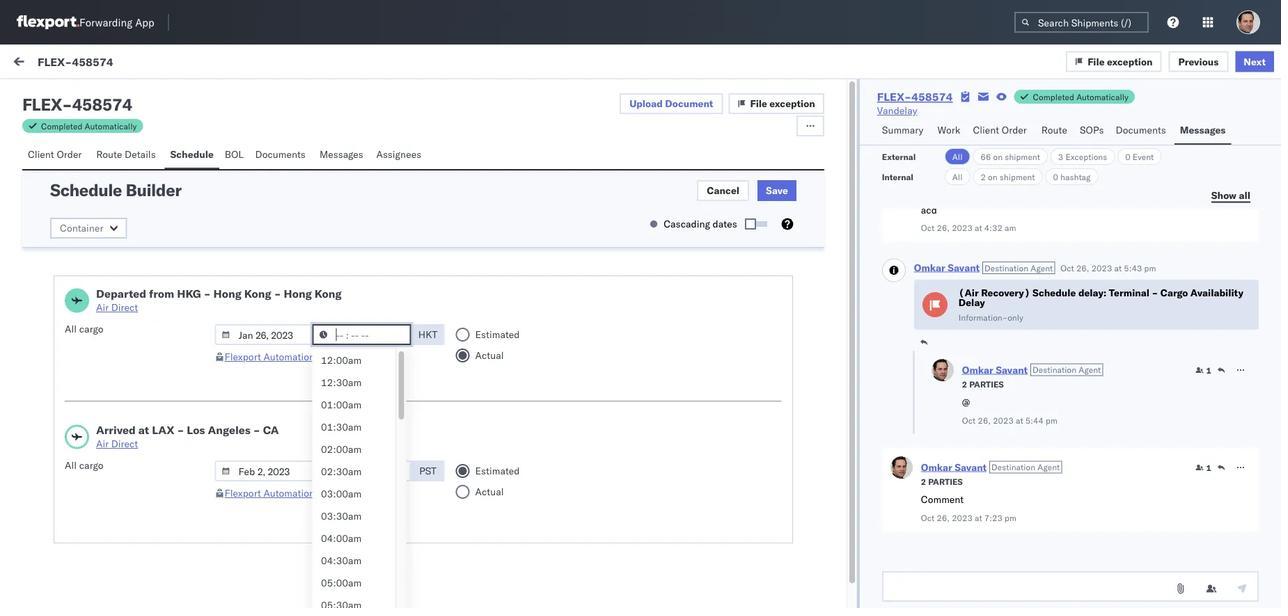 Task type: describe. For each thing, give the bounding box(es) containing it.
arrived at lax - los angeles - ca air direct
[[96, 424, 279, 450]]

1 vertical spatial file
[[750, 98, 768, 110]]

established,
[[226, 467, 281, 480]]

savant up (air
[[948, 262, 980, 274]]

04:00am
[[321, 533, 361, 545]]

container button
[[50, 218, 127, 239]]

flex- down 2 on shipment
[[990, 225, 1020, 237]]

flex- 1366815
[[990, 287, 1062, 300]]

test.
[[122, 175, 142, 187]]

shipment for 2 on shipment
[[1000, 172, 1035, 182]]

your inside may your understanding and as possible.
[[297, 558, 316, 570]]

1 resize handle column header from the left
[[410, 116, 427, 609]]

external for external (0)
[[22, 88, 59, 101]]

omkar up filing
[[68, 213, 97, 226]]

your left morale!
[[242, 238, 261, 250]]

air direct link for los
[[96, 437, 279, 451]]

1 vertical spatial documents
[[255, 148, 306, 161]]

5 omkar savant from the top
[[68, 415, 129, 428]]

show
[[1212, 189, 1237, 201]]

next
[[1244, 55, 1266, 67]]

savant up whatever floats your boat! waka waka!
[[99, 276, 129, 288]]

4 resize handle column header from the left
[[1246, 116, 1263, 609]]

2 right 12:00am
[[389, 351, 395, 363]]

26, left '5:45'
[[451, 531, 466, 543]]

flexport. image
[[17, 15, 79, 29]]

my
[[14, 54, 36, 73]]

2023 for @
[[993, 415, 1014, 426]]

5:44
[[1026, 415, 1044, 426]]

will
[[298, 467, 313, 480]]

hkg
[[177, 287, 201, 301]]

vandelay
[[878, 104, 918, 117]]

0 vertical spatial pm
[[1145, 263, 1157, 273]]

understanding
[[318, 558, 382, 570]]

1 vertical spatial client
[[28, 148, 54, 161]]

cargo
[[1161, 287, 1189, 299]]

oct down hkt
[[433, 357, 449, 369]]

all button for 66
[[945, 148, 971, 165]]

0 vertical spatial omkar savant destination agent
[[914, 262, 1053, 274]]

0 vertical spatial order
[[1002, 124, 1027, 136]]

1 horizontal spatial client
[[973, 124, 1000, 136]]

edt for oct 26, 2023, 5:45 pm edt
[[539, 531, 557, 543]]

flex-458574 link
[[878, 90, 953, 104]]

1 vertical spatial client order
[[28, 148, 82, 161]]

66 on shipment
[[981, 152, 1041, 162]]

0 horizontal spatial a
[[73, 467, 78, 480]]

flex- 2271801
[[990, 357, 1062, 369]]

bol button
[[219, 142, 250, 169]]

2 -- : -- -- text field from the top
[[312, 461, 411, 482]]

as
[[293, 572, 303, 584]]

k
[[223, 530, 230, 542]]

26, left 5:46
[[451, 357, 466, 369]]

destination for comment
[[992, 462, 1036, 473]]

(0) for internal (0)
[[130, 88, 148, 101]]

2023, for 6:30
[[469, 287, 496, 300]]

all down the work "button"
[[953, 152, 963, 162]]

omkar up latent messaging test.
[[68, 151, 97, 163]]

pm for @
[[1046, 415, 1058, 426]]

please
[[298, 544, 327, 556]]

1 horizontal spatial that
[[352, 544, 370, 556]]

import work
[[103, 57, 158, 69]]

flex- up only
[[990, 287, 1020, 300]]

work button
[[932, 118, 968, 145]]

estimated for departed from hkg - hong kong - hong kong
[[475, 329, 520, 341]]

all down whatever
[[65, 323, 77, 335]]

flex- down '@ oct 26, 2023 at 5:44 pm'
[[990, 441, 1020, 453]]

pm for 7:22
[[522, 162, 537, 174]]

devan
[[253, 530, 279, 542]]

am inside acd oct 26, 2023 at 4:32 am
[[1005, 223, 1017, 233]]

1 horizontal spatial completed
[[1033, 92, 1075, 102]]

pm for comment
[[1005, 513, 1017, 523]]

this is a great deal
[[42, 467, 125, 480]]

12:30am
[[321, 377, 361, 389]]

actual for departed from hkg - hong kong - hong kong
[[475, 350, 504, 362]]

filing
[[63, 238, 85, 250]]

04:30am
[[321, 555, 361, 567]]

2023, for 5:45
[[469, 531, 496, 543]]

parties for comment
[[929, 477, 963, 487]]

schedule for schedule builder
[[50, 180, 122, 201]]

omkar savant button for @
[[962, 364, 1028, 376]]

26, left the 6:30
[[451, 287, 466, 300]]

26, left 7:22 at the left top
[[451, 162, 466, 174]]

lax
[[152, 424, 174, 437]]

feb for departed from hkg - hong kong - hong kong
[[370, 351, 387, 363]]

omkar up the comment
[[921, 461, 953, 474]]

0 vertical spatial file exception
[[1088, 55, 1153, 67]]

your left boat!
[[114, 300, 133, 312]]

flex- right my on the top left of the page
[[38, 55, 72, 68]]

0 for 0 event
[[1126, 152, 1131, 162]]

1 vertical spatial flex-458574
[[878, 90, 953, 104]]

1 horizontal spatial messages button
[[1175, 118, 1232, 145]]

1 vertical spatial file exception
[[750, 98, 816, 110]]

report
[[164, 238, 191, 250]]

oct 26, 2023, 5:46 pm edt
[[433, 357, 557, 369]]

omkar savant destination agent for comment
[[921, 461, 1060, 474]]

floats
[[86, 300, 111, 312]]

5:45
[[499, 531, 520, 543]]

comment oct 26, 2023 at 7:23 pm
[[921, 494, 1017, 523]]

shipment for 66 on shipment
[[1005, 152, 1041, 162]]

list box containing 12:00am
[[312, 350, 396, 609]]

delay:
[[1079, 287, 1107, 299]]

0 vertical spatial destination
[[985, 263, 1029, 273]]

omkar down 'floats' on the left of the page
[[68, 339, 97, 351]]

cascading
[[664, 218, 710, 230]]

flex- down only
[[990, 357, 1020, 369]]

1 horizontal spatial documents
[[1116, 124, 1167, 136]]

mmm d, yyyy text field for kong
[[215, 325, 314, 345]]

all cargo for arrived
[[65, 460, 103, 472]]

acd
[[921, 204, 937, 216]]

schedule button
[[165, 142, 219, 169]]

external (0)
[[22, 88, 80, 101]]

next button
[[1236, 51, 1275, 72]]

route details
[[96, 148, 156, 161]]

flexport automation updated on feb 2 button for hong
[[225, 351, 395, 363]]

2 hong from the left
[[284, 287, 312, 301]]

pst
[[419, 465, 437, 477]]

savant up comment oct 26, 2023 at 7:23 pm
[[955, 461, 987, 474]]

item/shipment
[[1043, 121, 1100, 131]]

all up partnership.
[[65, 460, 77, 472]]

warehouse
[[96, 440, 148, 452]]

0 horizontal spatial flex-458574
[[38, 55, 113, 68]]

internal for internal
[[882, 172, 914, 182]]

updated for departed from hkg - hong kong - hong kong
[[317, 351, 354, 363]]

(air recovery) schedule delay: terminal - cargo availability delay information-only
[[959, 287, 1244, 323]]

whatever floats your boat! waka waka!
[[42, 300, 215, 312]]

terminal
[[1109, 287, 1150, 299]]

latent messaging test.
[[42, 175, 142, 187]]

direct inside departed from hkg - hong kong - hong kong air direct
[[111, 302, 138, 314]]

savant down whatever floats your boat! waka waka!
[[99, 339, 129, 351]]

automation for hong
[[264, 351, 315, 363]]

we
[[283, 467, 296, 480]]

1 horizontal spatial messages
[[1181, 124, 1226, 136]]

upload document
[[630, 98, 714, 110]]

save
[[766, 185, 788, 197]]

0 horizontal spatial client order button
[[22, 142, 91, 169]]

omkar up warehouse
[[68, 415, 97, 428]]

savant up commendation
[[99, 213, 129, 226]]

omkar savant for filing
[[68, 213, 129, 226]]

flexport automation updated on feb 2 button for ca
[[225, 488, 395, 500]]

0 horizontal spatial this
[[42, 467, 61, 480]]

2 down 66 on the right top of page
[[981, 172, 986, 182]]

at for acd
[[975, 223, 983, 233]]

1 horizontal spatial a
[[88, 238, 93, 250]]

12:00am
[[321, 355, 361, 367]]

cargo for arrived
[[79, 460, 103, 472]]

oct right "assignees" button
[[433, 162, 449, 174]]

1 horizontal spatial client order button
[[968, 118, 1036, 145]]

departed from hkg - hong kong - hong kong air direct
[[96, 287, 342, 314]]

0 vertical spatial automatically
[[1077, 92, 1129, 102]]

than
[[230, 544, 250, 556]]

improve
[[205, 238, 240, 250]]

note
[[330, 544, 349, 556]]

this inside we are notifying you that your shipment, k & k, devan has been delayed. this often occurs when unloading cargo takes longer than expected. please note that
[[365, 530, 383, 542]]

updated for arrived at lax - los angeles - ca
[[317, 488, 354, 500]]

2 kong from the left
[[315, 287, 342, 301]]

1 kong from the left
[[244, 287, 271, 301]]

26, up the delay:
[[1077, 263, 1090, 273]]

hashtag
[[1061, 172, 1091, 182]]

sops button
[[1075, 118, 1111, 145]]

to
[[193, 238, 202, 250]]

omkar savant button for comment
[[921, 461, 987, 474]]

1 for @
[[1207, 365, 1212, 376]]

app
[[135, 16, 154, 29]]

1 button for comment
[[1196, 463, 1212, 474]]

savant up warehouse
[[99, 415, 129, 428]]

takes
[[173, 544, 197, 556]]

may your understanding and as possible.
[[293, 544, 410, 584]]

7:22
[[499, 162, 520, 174]]

&
[[232, 530, 238, 542]]

and
[[385, 558, 401, 570]]

destination for @
[[1033, 365, 1077, 375]]

1 vertical spatial am
[[47, 238, 61, 250]]

all up acd oct 26, 2023 at 4:32 am
[[953, 172, 963, 182]]

0 event
[[1126, 152, 1154, 162]]

oct up 1366815
[[1061, 263, 1075, 273]]

1 button for @
[[1196, 365, 1212, 376]]

contract established, we will create a lucrative partnership.
[[42, 467, 392, 494]]

0 horizontal spatial order
[[57, 148, 82, 161]]

oct 26, 2023, 5:45 pm edt
[[433, 531, 557, 543]]

upload
[[630, 98, 663, 110]]

waka!
[[188, 300, 215, 312]]

66
[[981, 152, 991, 162]]

pm for 5:45
[[522, 531, 537, 543]]

(0) for external (0)
[[61, 88, 80, 101]]

2 up the comment
[[921, 477, 927, 487]]

0 horizontal spatial delay
[[182, 440, 209, 452]]

1 horizontal spatial exception
[[1108, 55, 1153, 67]]

2 parties button for @
[[962, 378, 1004, 390]]

1 horizontal spatial file
[[1088, 55, 1105, 67]]

latent
[[42, 175, 70, 187]]

flex- down related
[[990, 162, 1020, 174]]

route for route details
[[96, 148, 122, 161]]

event
[[1133, 152, 1154, 162]]

0 horizontal spatial automatically
[[85, 121, 137, 131]]

flexport for kong
[[225, 351, 261, 363]]

2023 up the delay:
[[1092, 263, 1113, 273]]

2 up '@'
[[962, 379, 968, 390]]

we
[[42, 530, 56, 542]]

all button for 2
[[945, 169, 971, 185]]

omkar up 'floats' on the left of the page
[[68, 276, 97, 288]]

save button
[[758, 180, 797, 201]]

1 horizontal spatial client order
[[973, 124, 1027, 136]]

0 vertical spatial that
[[134, 530, 152, 542]]

flex- 458574 for oct 26, 2023, 7:22 pm edt
[[990, 162, 1056, 174]]

i am filing a commendation report to improve your morale!
[[42, 238, 297, 250]]

great
[[81, 467, 103, 480]]

savant up test.
[[99, 151, 129, 163]]

work inside button
[[135, 57, 158, 69]]

1 vertical spatial completed
[[41, 121, 83, 131]]

@ oct 26, 2023 at 5:44 pm
[[962, 396, 1058, 426]]

omkar down acd
[[914, 262, 946, 274]]

1 horizontal spatial completed automatically
[[1033, 92, 1129, 102]]

oct 26, 2023 at 5:43 pm
[[1061, 263, 1157, 273]]

3 resize handle column header from the left
[[967, 116, 984, 609]]



Task type: vqa. For each thing, say whether or not it's contained in the screenshot.
Arrived at LAX - Los Angeles - CA Actual
yes



Task type: locate. For each thing, give the bounding box(es) containing it.
air inside the arrived at lax - los angeles - ca air direct
[[96, 438, 109, 450]]

0 vertical spatial internal
[[93, 88, 128, 101]]

0 vertical spatial 1
[[1207, 365, 1212, 376]]

omkar savant destination agent up (air
[[914, 262, 1053, 274]]

1 -- : -- -- text field from the top
[[312, 325, 411, 345]]

create
[[316, 467, 343, 480]]

2 vertical spatial agent
[[1038, 462, 1060, 473]]

1 2023, from the top
[[469, 162, 496, 174]]

2 pm from the top
[[522, 287, 537, 300]]

schedule builder
[[50, 180, 181, 201]]

omkar savant down 'floats' on the left of the page
[[68, 339, 129, 351]]

2 parties button up '@'
[[962, 378, 1004, 390]]

flex
[[22, 94, 62, 115]]

2 1 button from the top
[[1196, 463, 1212, 474]]

MMM D, YYYY text field
[[215, 325, 314, 345], [215, 461, 314, 482]]

oct down acd
[[921, 223, 935, 233]]

omkar savant destination agent up '@ oct 26, 2023 at 5:44 pm'
[[962, 364, 1101, 376]]

client up 66 on the right top of page
[[973, 124, 1000, 136]]

work up external (0)
[[40, 54, 76, 73]]

0 horizontal spatial documents button
[[250, 142, 314, 169]]

all cargo for departed
[[65, 323, 103, 335]]

cargo
[[79, 323, 103, 335], [79, 460, 103, 472], [146, 544, 171, 556]]

omkar
[[68, 151, 97, 163], [68, 213, 97, 226], [914, 262, 946, 274], [68, 276, 97, 288], [68, 339, 97, 351], [962, 364, 994, 376], [68, 415, 97, 428], [921, 461, 953, 474]]

3
[[1059, 152, 1064, 162]]

edt for oct 26, 2023, 7:22 pm edt
[[539, 162, 557, 174]]

pm right the 6:30
[[522, 287, 537, 300]]

1 vertical spatial shipment
[[1000, 172, 1035, 182]]

at left '7:23'
[[975, 513, 983, 523]]

1 vertical spatial parties
[[929, 477, 963, 487]]

0 vertical spatial exception
[[1108, 55, 1153, 67]]

1 for comment
[[1207, 463, 1212, 473]]

flex- 458574 left 3 on the right top
[[990, 162, 1056, 174]]

1 vertical spatial estimated
[[475, 465, 520, 477]]

(air
[[959, 287, 979, 299]]

2 feb from the top
[[370, 488, 387, 500]]

air down departed
[[96, 302, 109, 314]]

2 down lucrative
[[389, 488, 395, 500]]

1 vertical spatial flex- 458574
[[990, 441, 1056, 453]]

2 parties up '@'
[[962, 379, 1004, 390]]

omkar up '@'
[[962, 364, 994, 376]]

edt for oct 26, 2023, 5:46 pm edt
[[539, 357, 557, 369]]

external down the my work
[[22, 88, 59, 101]]

26, inside acd oct 26, 2023 at 4:32 am
[[937, 223, 950, 233]]

2 2023, from the top
[[469, 287, 496, 300]]

omkar savant button up the comment
[[921, 461, 987, 474]]

-- : -- -- text field
[[312, 325, 411, 345], [312, 461, 411, 482]]

1 vertical spatial route
[[96, 148, 122, 161]]

0 vertical spatial all cargo
[[65, 323, 103, 335]]

2 (0) from the left
[[130, 88, 148, 101]]

3 pm from the top
[[522, 357, 537, 369]]

air direct link for hong
[[96, 301, 342, 315]]

route up 3 on the right top
[[1042, 124, 1068, 136]]

edt right the 6:30
[[539, 287, 557, 300]]

container
[[60, 222, 103, 234]]

1 horizontal spatial pm
[[1046, 415, 1058, 426]]

mmm d, yyyy text field for angeles
[[215, 461, 314, 482]]

at left 'lax'
[[138, 424, 149, 437]]

0 vertical spatial client
[[973, 124, 1000, 136]]

6:30
[[499, 287, 520, 300]]

4 omkar savant from the top
[[68, 339, 129, 351]]

pm inside comment oct 26, 2023 at 7:23 pm
[[1005, 513, 1017, 523]]

when
[[74, 544, 98, 556]]

2 vertical spatial cargo
[[146, 544, 171, 556]]

flexport automation updated on feb 2 up 12:30am
[[225, 351, 395, 363]]

0 vertical spatial file
[[1088, 55, 1105, 67]]

schedule up the container
[[50, 180, 122, 201]]

order up 66 on shipment
[[1002, 124, 1027, 136]]

edt right 7:22 at the left top
[[539, 162, 557, 174]]

2 parties button for comment
[[921, 475, 963, 488]]

0 horizontal spatial exception
[[770, 98, 816, 110]]

1 vertical spatial cargo
[[79, 460, 103, 472]]

air
[[96, 302, 109, 314], [96, 438, 109, 450]]

actual down oct 26, 2023, 6:30 pm edt
[[475, 350, 504, 362]]

los
[[187, 424, 205, 437]]

pm for 6:30
[[522, 287, 537, 300]]

exception: for exception: warehouse devan delay
[[44, 440, 94, 452]]

delay inside (air recovery) schedule delay: terminal - cargo availability delay information-only
[[959, 297, 985, 309]]

0 horizontal spatial schedule
[[50, 180, 122, 201]]

0 vertical spatial route
[[1042, 124, 1068, 136]]

2 estimated from the top
[[475, 465, 520, 477]]

flexport automation updated on feb 2 button
[[225, 351, 395, 363], [225, 488, 395, 500]]

on right 66 on the right top of page
[[994, 152, 1003, 162]]

1 horizontal spatial delay
[[959, 297, 985, 309]]

pm right 7:22 at the left top
[[522, 162, 537, 174]]

morale!
[[264, 238, 297, 250]]

route inside route button
[[1042, 124, 1068, 136]]

edt for oct 26, 2023, 6:30 pm edt
[[539, 287, 557, 300]]

2023 for comment
[[952, 513, 973, 523]]

all cargo down 'floats' on the left of the page
[[65, 323, 103, 335]]

parties up the comment
[[929, 477, 963, 487]]

2 vertical spatial omkar savant button
[[921, 461, 987, 474]]

1 exception: from the top
[[44, 363, 94, 375]]

03:00am
[[321, 488, 361, 500]]

parties for @
[[970, 379, 1004, 390]]

0 horizontal spatial completed automatically
[[41, 121, 137, 131]]

estimated
[[475, 329, 520, 341], [475, 465, 520, 477]]

0 horizontal spatial completed
[[41, 121, 83, 131]]

1 horizontal spatial schedule
[[170, 148, 214, 161]]

is
[[63, 467, 71, 480]]

0 left the hashtag
[[1053, 172, 1059, 182]]

a inside contract established, we will create a lucrative partnership.
[[346, 467, 351, 480]]

1 vertical spatial automation
[[264, 488, 315, 500]]

document
[[665, 98, 714, 110]]

type
[[210, 363, 232, 375]]

1 vertical spatial automatically
[[85, 121, 137, 131]]

oct inside '@ oct 26, 2023 at 5:44 pm'
[[962, 415, 976, 426]]

2023, left 5:46
[[469, 357, 496, 369]]

2 all cargo from the top
[[65, 460, 103, 472]]

2023, for 7:22
[[469, 162, 496, 174]]

0 vertical spatial automation
[[264, 351, 315, 363]]

builder
[[126, 180, 181, 201]]

3 exceptions
[[1059, 152, 1108, 162]]

at for @
[[1016, 415, 1024, 426]]

0 vertical spatial 1 button
[[1196, 365, 1212, 376]]

a right create
[[346, 467, 351, 480]]

only
[[1008, 312, 1024, 323]]

pm
[[1145, 263, 1157, 273], [1046, 415, 1058, 426], [1005, 513, 1017, 523]]

1 updated from the top
[[317, 351, 354, 363]]

1 vertical spatial 0
[[1053, 172, 1059, 182]]

0 vertical spatial flex-458574
[[38, 55, 113, 68]]

1 vertical spatial flexport
[[225, 488, 261, 500]]

bol
[[225, 148, 244, 161]]

automation left 12:00am
[[264, 351, 315, 363]]

1 mmm d, yyyy text field from the top
[[215, 325, 314, 345]]

shipment up 2 on shipment
[[1005, 152, 1041, 162]]

oct right "often"
[[433, 531, 449, 543]]

2 1 from the top
[[1207, 463, 1212, 473]]

related
[[991, 121, 1020, 131]]

ca
[[263, 424, 279, 437]]

internal for internal (0)
[[93, 88, 128, 101]]

actual up oct 26, 2023, 5:45 pm edt
[[475, 486, 504, 498]]

2 exception: from the top
[[44, 440, 94, 452]]

0 vertical spatial completed automatically
[[1033, 92, 1129, 102]]

automatically
[[1077, 92, 1129, 102], [85, 121, 137, 131]]

route inside route details button
[[96, 148, 122, 161]]

pm for 5:46
[[522, 357, 537, 369]]

at inside acd oct 26, 2023 at 4:32 am
[[975, 223, 983, 233]]

kong
[[244, 287, 271, 301], [315, 287, 342, 301]]

from
[[149, 287, 174, 301]]

0 for 0 hashtag
[[1053, 172, 1059, 182]]

client order
[[973, 124, 1027, 136], [28, 148, 82, 161]]

2023, for 5:46
[[469, 357, 496, 369]]

parties up '@'
[[970, 379, 1004, 390]]

automation
[[264, 351, 315, 363], [264, 488, 315, 500]]

summary button
[[877, 118, 932, 145]]

1 horizontal spatial work
[[1022, 121, 1040, 131]]

2 horizontal spatial schedule
[[1033, 287, 1076, 299]]

pm inside '@ oct 26, 2023 at 5:44 pm'
[[1046, 415, 1058, 426]]

1 vertical spatial all cargo
[[65, 460, 103, 472]]

flexport automation updated on feb 2 button up 12:30am
[[225, 351, 395, 363]]

1 horizontal spatial external
[[882, 152, 916, 162]]

2 flexport automation updated on feb 2 button from the top
[[225, 488, 395, 500]]

02:00am
[[321, 444, 361, 456]]

messaging
[[73, 175, 119, 187]]

0 hashtag
[[1053, 172, 1091, 182]]

updated up 12:30am
[[317, 351, 354, 363]]

2 parties for comment
[[921, 477, 963, 487]]

route button
[[1036, 118, 1075, 145]]

flex-458574 down forwarding app link in the left top of the page
[[38, 55, 113, 68]]

at inside the arrived at lax - los angeles - ca air direct
[[138, 424, 149, 437]]

0 vertical spatial flexport automation updated on feb 2 button
[[225, 351, 395, 363]]

1 vertical spatial 1 button
[[1196, 463, 1212, 474]]

2 updated from the top
[[317, 488, 354, 500]]

your inside we are notifying you that your shipment, k & k, devan has been delayed. this often occurs when unloading cargo takes longer than expected. please note that
[[155, 530, 174, 542]]

omkar savant
[[68, 151, 129, 163], [68, 213, 129, 226], [68, 276, 129, 288], [68, 339, 129, 351], [68, 415, 129, 428]]

2 vertical spatial flex- 458574
[[990, 531, 1056, 543]]

your up the takes
[[155, 530, 174, 542]]

1 1 from the top
[[1207, 365, 1212, 376]]

acd oct 26, 2023 at 4:32 am
[[921, 204, 1017, 233]]

exception
[[1108, 55, 1153, 67], [770, 98, 816, 110]]

assignees
[[377, 148, 422, 161]]

0 vertical spatial omkar savant button
[[914, 262, 980, 274]]

route details button
[[91, 142, 165, 169]]

pm right '7:23'
[[1005, 513, 1017, 523]]

mmm d, yyyy text field down ca at left bottom
[[215, 461, 314, 482]]

external down summary button
[[882, 152, 916, 162]]

partnership.
[[42, 481, 96, 494]]

1 horizontal spatial work
[[938, 124, 961, 136]]

0 vertical spatial direct
[[111, 302, 138, 314]]

flex- down '7:23'
[[990, 531, 1020, 543]]

updated down create
[[317, 488, 354, 500]]

0 vertical spatial feb
[[370, 351, 387, 363]]

2 flex- 458574 from the top
[[990, 441, 1056, 453]]

agent for @
[[1079, 365, 1101, 375]]

at for comment
[[975, 513, 983, 523]]

departed
[[96, 287, 146, 301]]

1 flexport automation updated on feb 2 button from the top
[[225, 351, 395, 363]]

1 all button from the top
[[945, 148, 971, 165]]

completed automatically up item/shipment at the top right of the page
[[1033, 92, 1129, 102]]

cascading dates
[[664, 218, 737, 230]]

messages left assignees
[[320, 148, 364, 161]]

0 vertical spatial exception:
[[44, 363, 94, 375]]

oct inside acd oct 26, 2023 at 4:32 am
[[921, 223, 935, 233]]

1 flexport automation updated on feb 2 from the top
[[225, 351, 395, 363]]

are
[[58, 530, 72, 542]]

completed automatically
[[1033, 92, 1129, 102], [41, 121, 137, 131]]

lucrative
[[354, 467, 392, 480]]

direct inside the arrived at lax - los angeles - ca air direct
[[111, 438, 138, 450]]

2023 inside acd oct 26, 2023 at 4:32 am
[[952, 223, 973, 233]]

1 vertical spatial schedule
[[50, 180, 122, 201]]

0 vertical spatial agent
[[1031, 263, 1053, 273]]

1 horizontal spatial route
[[1042, 124, 1068, 136]]

2 resize handle column header from the left
[[689, 116, 705, 609]]

deal
[[106, 467, 125, 480]]

02:30am
[[321, 466, 361, 478]]

external inside button
[[22, 88, 59, 101]]

2023 down the comment
[[952, 513, 973, 523]]

exception: up is
[[44, 440, 94, 452]]

0 vertical spatial cargo
[[79, 323, 103, 335]]

(0) inside button
[[61, 88, 80, 101]]

automation for ca
[[264, 488, 315, 500]]

0 vertical spatial mmm d, yyyy text field
[[215, 325, 314, 345]]

may
[[392, 544, 410, 556]]

at left 5:43
[[1115, 263, 1122, 273]]

0 horizontal spatial kong
[[244, 287, 271, 301]]

agent down 5:44
[[1038, 462, 1060, 473]]

at inside '@ oct 26, 2023 at 5:44 pm'
[[1016, 415, 1024, 426]]

related work item/shipment
[[991, 121, 1100, 131]]

1 vertical spatial air direct link
[[96, 437, 279, 451]]

agent right 2271801
[[1079, 365, 1101, 375]]

2 omkar savant from the top
[[68, 213, 129, 226]]

edt right '5:45'
[[539, 531, 557, 543]]

savant up '@ oct 26, 2023 at 5:44 pm'
[[996, 364, 1028, 376]]

1 air from the top
[[96, 302, 109, 314]]

2 parties
[[962, 379, 1004, 390], [921, 477, 963, 487]]

2023, left the 6:30
[[469, 287, 496, 300]]

external
[[22, 88, 59, 101], [882, 152, 916, 162]]

has
[[282, 530, 298, 542]]

feb down lucrative
[[370, 488, 387, 500]]

cargo for departed
[[79, 323, 103, 335]]

2 air direct link from the top
[[96, 437, 279, 451]]

agent for comment
[[1038, 462, 1060, 473]]

1 vertical spatial 2 parties
[[921, 477, 963, 487]]

26, inside comment oct 26, 2023 at 7:23 pm
[[937, 513, 950, 523]]

26, inside '@ oct 26, 2023 at 5:44 pm'
[[978, 415, 991, 426]]

information-
[[959, 312, 1008, 323]]

estimated for arrived at lax - los angeles - ca
[[475, 465, 520, 477]]

1 flexport from the top
[[225, 351, 261, 363]]

completed automatically down the flex - 458574
[[41, 121, 137, 131]]

resize handle column header
[[410, 116, 427, 609], [689, 116, 705, 609], [967, 116, 984, 609], [1246, 116, 1263, 609]]

0 horizontal spatial external
[[22, 88, 59, 101]]

1 automation from the top
[[264, 351, 315, 363]]

omkar savant up 'floats' on the left of the page
[[68, 276, 129, 288]]

1366815
[[1020, 287, 1062, 300]]

1 vertical spatial 2 parties button
[[921, 475, 963, 488]]

0 horizontal spatial work
[[135, 57, 158, 69]]

0 horizontal spatial messages button
[[314, 142, 371, 169]]

1 vertical spatial that
[[352, 544, 370, 556]]

0 horizontal spatial messages
[[320, 148, 364, 161]]

at inside comment oct 26, 2023 at 7:23 pm
[[975, 513, 983, 523]]

2023 for acd
[[952, 223, 973, 233]]

this left "often"
[[365, 530, 383, 542]]

schedule inside (air recovery) schedule delay: terminal - cargo availability delay information-only
[[1033, 287, 1076, 299]]

1 button
[[1196, 365, 1212, 376], [1196, 463, 1212, 474]]

flexport automation updated on feb 2 for hong
[[225, 351, 395, 363]]

1 vertical spatial messages
[[320, 148, 364, 161]]

2 flexport from the top
[[225, 488, 261, 500]]

3 2023, from the top
[[469, 357, 496, 369]]

1 vertical spatial exception:
[[44, 440, 94, 452]]

list box
[[312, 350, 396, 609]]

flex- 458574 for oct 26, 2023, 5:45 pm edt
[[990, 531, 1056, 543]]

2 vertical spatial pm
[[1005, 513, 1017, 523]]

hong right hkg
[[214, 287, 242, 301]]

agent up 1366815
[[1031, 263, 1053, 273]]

1 vertical spatial feb
[[370, 488, 387, 500]]

0 vertical spatial schedule
[[170, 148, 214, 161]]

1
[[1207, 365, 1212, 376], [1207, 463, 1212, 473]]

4 pm from the top
[[522, 531, 537, 543]]

omkar savant destination agent for @
[[962, 364, 1101, 376]]

2 automation from the top
[[264, 488, 315, 500]]

internal inside button
[[93, 88, 128, 101]]

on down 66 on the right top of page
[[988, 172, 998, 182]]

1 horizontal spatial this
[[365, 530, 383, 542]]

1 feb from the top
[[370, 351, 387, 363]]

2 direct from the top
[[111, 438, 138, 450]]

work inside "button"
[[938, 124, 961, 136]]

1 vertical spatial omkar savant destination agent
[[962, 364, 1101, 376]]

0 vertical spatial client order
[[973, 124, 1027, 136]]

3 edt from the top
[[539, 357, 557, 369]]

actual for arrived at lax - los angeles - ca
[[475, 486, 504, 498]]

1 horizontal spatial file exception
[[1088, 55, 1153, 67]]

client order button
[[968, 118, 1036, 145], [22, 142, 91, 169]]

3 omkar savant from the top
[[68, 276, 129, 288]]

oct down the comment
[[921, 513, 935, 523]]

external for external
[[882, 152, 916, 162]]

1 1 button from the top
[[1196, 365, 1212, 376]]

3 flex- 458574 from the top
[[990, 531, 1056, 543]]

(0) down import work button
[[130, 88, 148, 101]]

1 horizontal spatial am
[[1005, 223, 1017, 233]]

0 vertical spatial external
[[22, 88, 59, 101]]

order
[[1002, 124, 1027, 136], [57, 148, 82, 161]]

4 2023, from the top
[[469, 531, 496, 543]]

1 vertical spatial flexport automation updated on feb 2
[[225, 488, 395, 500]]

1 vertical spatial work
[[938, 124, 961, 136]]

route for route
[[1042, 124, 1068, 136]]

hong
[[214, 287, 242, 301], [284, 287, 312, 301]]

1 vertical spatial delay
[[182, 440, 209, 452]]

possible.
[[305, 572, 345, 584]]

am right 4:32 at the right top
[[1005, 223, 1017, 233]]

air down the "arrived"
[[96, 438, 109, 450]]

flexport automation updated on feb 2 button down will
[[225, 488, 395, 500]]

0 horizontal spatial (0)
[[61, 88, 80, 101]]

at
[[975, 223, 983, 233], [1115, 263, 1122, 273], [1016, 415, 1024, 426], [138, 424, 149, 437], [975, 513, 983, 523]]

1 omkar savant from the top
[[68, 151, 129, 163]]

omkar savant button up '@'
[[962, 364, 1028, 376]]

1 horizontal spatial order
[[1002, 124, 1027, 136]]

0 vertical spatial parties
[[970, 379, 1004, 390]]

1 all cargo from the top
[[65, 323, 103, 335]]

delay
[[959, 297, 985, 309], [182, 440, 209, 452]]

2023 inside '@ oct 26, 2023 at 5:44 pm'
[[993, 415, 1014, 426]]

Search Shipments (/) text field
[[1015, 12, 1149, 33]]

exception: for exception:
[[44, 363, 94, 375]]

actual
[[475, 350, 504, 362], [475, 486, 504, 498]]

1 vertical spatial external
[[882, 152, 916, 162]]

internal down import
[[93, 88, 128, 101]]

this
[[42, 467, 61, 480], [365, 530, 383, 542]]

work for related
[[1022, 121, 1040, 131]]

schedule inside button
[[170, 148, 214, 161]]

2 horizontal spatial pm
[[1145, 263, 1157, 273]]

1 (0) from the left
[[61, 88, 80, 101]]

0 vertical spatial 0
[[1126, 152, 1131, 162]]

unloading
[[100, 544, 144, 556]]

1 direct from the top
[[111, 302, 138, 314]]

5:46
[[499, 357, 520, 369]]

delay up "information-"
[[959, 297, 985, 309]]

2 actual from the top
[[475, 486, 504, 498]]

feb for arrived at lax - los angeles - ca
[[370, 488, 387, 500]]

-
[[62, 94, 72, 115], [712, 162, 718, 174], [712, 225, 718, 237], [204, 287, 211, 301], [274, 287, 281, 301], [1152, 287, 1159, 299], [712, 287, 718, 300], [177, 424, 184, 437], [253, 424, 260, 437], [712, 531, 718, 543]]

1 estimated from the top
[[475, 329, 520, 341]]

am right i
[[47, 238, 61, 250]]

1 vertical spatial this
[[365, 530, 383, 542]]

None text field
[[882, 572, 1259, 603]]

my work
[[14, 54, 76, 73]]

2 horizontal spatial a
[[346, 467, 351, 480]]

1 pm from the top
[[522, 162, 537, 174]]

2 mmm d, yyyy text field from the top
[[215, 461, 314, 482]]

flexport down departed from hkg - hong kong - hong kong air direct
[[225, 351, 261, 363]]

on down lucrative
[[357, 488, 368, 500]]

cargo left deal
[[79, 460, 103, 472]]

schedule for schedule
[[170, 148, 214, 161]]

direct down departed
[[111, 302, 138, 314]]

0 vertical spatial updated
[[317, 351, 354, 363]]

0
[[1126, 152, 1131, 162], [1053, 172, 1059, 182]]

all
[[953, 152, 963, 162], [953, 172, 963, 182], [65, 323, 77, 335], [65, 460, 77, 472]]

2 all button from the top
[[945, 169, 971, 185]]

None checkbox
[[748, 222, 767, 227]]

2 edt from the top
[[539, 287, 557, 300]]

1 air direct link from the top
[[96, 301, 342, 315]]

4 edt from the top
[[539, 531, 557, 543]]

cancel
[[707, 185, 740, 197]]

1 horizontal spatial (0)
[[130, 88, 148, 101]]

i
[[42, 238, 45, 250]]

savant
[[99, 151, 129, 163], [99, 213, 129, 226], [948, 262, 980, 274], [99, 276, 129, 288], [99, 339, 129, 351], [996, 364, 1028, 376], [99, 415, 129, 428], [955, 461, 987, 474]]

contract
[[187, 467, 224, 480]]

2 flexport automation updated on feb 2 from the top
[[225, 488, 395, 500]]

0 vertical spatial shipment
[[1005, 152, 1041, 162]]

omkar savant for test.
[[68, 151, 129, 163]]

air inside departed from hkg - hong kong - hong kong air direct
[[96, 302, 109, 314]]

2023 left 4:32 at the right top
[[952, 223, 973, 233]]

1 flex- 458574 from the top
[[990, 162, 1056, 174]]

1 horizontal spatial documents button
[[1111, 118, 1175, 145]]

expected.
[[252, 544, 295, 556]]

flexport automation updated on feb 2 for ca
[[225, 488, 395, 500]]

- inside (air recovery) schedule delay: terminal - cargo availability delay information-only
[[1152, 287, 1159, 299]]

messages up show in the top of the page
[[1181, 124, 1226, 136]]

oct up hkt
[[433, 287, 449, 300]]

0 vertical spatial delay
[[959, 297, 985, 309]]

forwarding
[[79, 16, 133, 29]]

1 vertical spatial exception
[[770, 98, 816, 110]]

client order up 66 on shipment
[[973, 124, 1027, 136]]

1 hong from the left
[[214, 287, 242, 301]]

1 vertical spatial agent
[[1079, 365, 1101, 375]]

flexport for angeles
[[225, 488, 261, 500]]

oct inside comment oct 26, 2023 at 7:23 pm
[[921, 513, 935, 523]]

flex- up vandelay
[[878, 90, 912, 104]]

2 parties for @
[[962, 379, 1004, 390]]

work for my
[[40, 54, 76, 73]]

1 actual from the top
[[475, 350, 504, 362]]

on up 12:30am
[[357, 351, 368, 363]]

(0) inside button
[[130, 88, 148, 101]]

2 air from the top
[[96, 438, 109, 450]]

1 vertical spatial completed automatically
[[41, 121, 137, 131]]

flexport
[[225, 351, 261, 363], [225, 488, 261, 500]]

edt right 5:46
[[539, 357, 557, 369]]

cargo inside we are notifying you that your shipment, k & k, devan has been delayed. this often occurs when unloading cargo takes longer than expected. please note that
[[146, 544, 171, 556]]

2023 inside comment oct 26, 2023 at 7:23 pm
[[952, 513, 973, 523]]

messages button up show in the top of the page
[[1175, 118, 1232, 145]]

flex-458574 up vandelay
[[878, 90, 953, 104]]

forwarding app link
[[17, 15, 154, 29]]

01:30am
[[321, 421, 361, 434]]

parties
[[970, 379, 1004, 390], [929, 477, 963, 487]]

client up "latent" on the top
[[28, 148, 54, 161]]

oct down '@'
[[962, 415, 976, 426]]

omkar savant for your
[[68, 276, 129, 288]]

flex- 458574 down 5:44
[[990, 441, 1056, 453]]

1 edt from the top
[[539, 162, 557, 174]]



